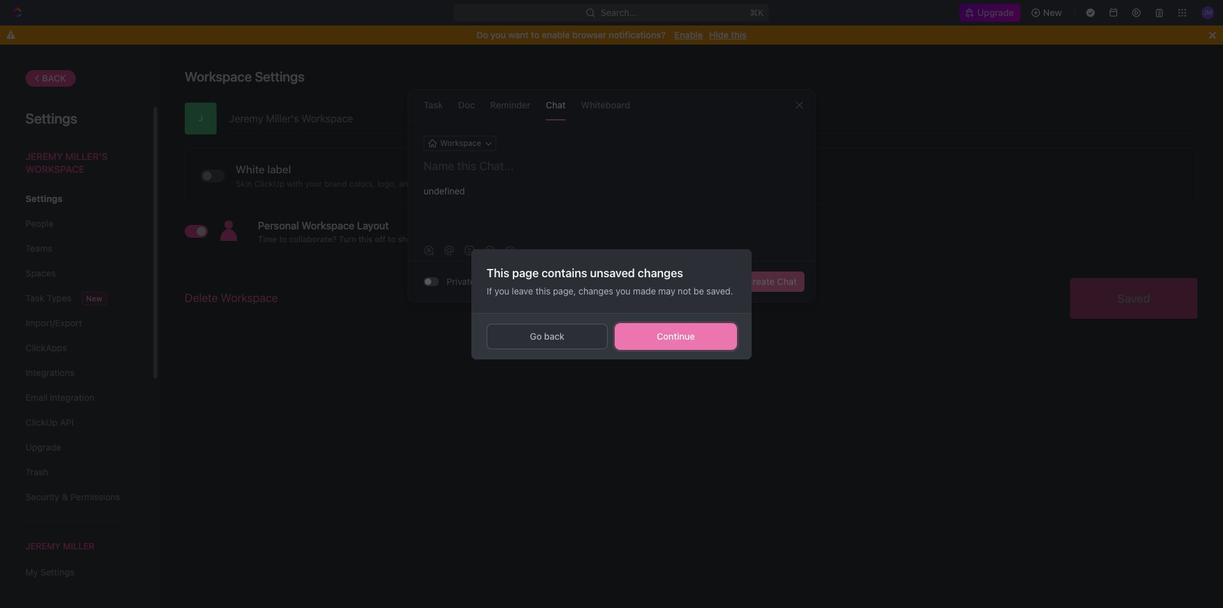 Task type: vqa. For each thing, say whether or not it's contained in the screenshot.
saved.
yes



Task type: locate. For each thing, give the bounding box(es) containing it.
to
[[531, 29, 540, 40], [279, 234, 287, 244], [388, 234, 396, 244]]

this left off
[[359, 234, 373, 244]]

j
[[199, 113, 203, 123]]

0 horizontal spatial upgrade
[[25, 442, 61, 453]]

2 vertical spatial this
[[536, 285, 551, 296]]

you right 'do'
[[491, 29, 506, 40]]

workspace inside the jeremy miller's workspace
[[25, 163, 84, 174]]

settings inside 'link'
[[25, 193, 63, 204]]

to right the want
[[531, 29, 540, 40]]

1 vertical spatial clickup
[[25, 417, 58, 428]]

private
[[447, 276, 475, 287]]

clickup inside white label skin clickup with your brand colors, logo, and a custom url.
[[255, 178, 285, 188]]

jeremy
[[25, 150, 63, 162], [25, 541, 61, 551]]

0 vertical spatial upgrade
[[978, 7, 1015, 18]]

task button
[[424, 90, 443, 120]]

chat right "reminder"
[[546, 99, 566, 110]]

1 vertical spatial changes
[[579, 285, 614, 296]]

0 horizontal spatial chat
[[546, 99, 566, 110]]

page
[[512, 266, 539, 280]]

workspace inside the "personal workspace layout time to collaborate? turn this off to show all features designed for team productivity."
[[302, 220, 355, 231]]

custom
[[423, 178, 451, 188]]

task inside settings "element"
[[25, 293, 44, 303]]

back link
[[25, 70, 76, 87]]

⌘k
[[751, 7, 765, 18]]

new
[[1044, 7, 1063, 18], [86, 294, 102, 303]]

1 horizontal spatial upgrade
[[978, 7, 1015, 18]]

saved
[[1118, 292, 1151, 305]]

to right off
[[388, 234, 396, 244]]

team
[[516, 234, 536, 244]]

0 vertical spatial back
[[42, 73, 66, 84]]

chat
[[546, 99, 566, 110], [777, 276, 797, 287]]

0 vertical spatial changes
[[638, 266, 684, 280]]

task left doc
[[424, 99, 443, 110]]

miller
[[63, 541, 95, 551]]

reminder button
[[491, 90, 531, 120]]

enable
[[542, 29, 570, 40]]

this right "hide"
[[731, 29, 747, 40]]

layout
[[357, 220, 389, 231]]

email integration
[[25, 392, 94, 403]]

1 vertical spatial chat
[[777, 276, 797, 287]]

this
[[731, 29, 747, 40], [359, 234, 373, 244], [536, 285, 551, 296]]

workspace down miller's
[[25, 163, 84, 174]]

go back
[[530, 331, 565, 341]]

clickup
[[255, 178, 285, 188], [25, 417, 58, 428]]

settings
[[255, 69, 305, 84], [25, 110, 77, 127], [25, 193, 63, 204], [40, 567, 74, 578]]

1 jeremy from the top
[[25, 150, 63, 162]]

0 horizontal spatial back
[[42, 73, 66, 84]]

you right if
[[495, 285, 510, 296]]

jeremy miller
[[25, 541, 95, 551]]

leave
[[512, 285, 533, 296]]

chat right create
[[777, 276, 797, 287]]

1 vertical spatial jeremy
[[25, 541, 61, 551]]

1 horizontal spatial chat
[[777, 276, 797, 287]]

brand
[[325, 178, 347, 188]]

2 horizontal spatial this
[[731, 29, 747, 40]]

upgrade link left new button
[[960, 4, 1021, 22]]

collaborate?
[[289, 234, 337, 244]]

clickup down label
[[255, 178, 285, 188]]

1 horizontal spatial task
[[424, 99, 443, 110]]

task left the types
[[25, 293, 44, 303]]

0 horizontal spatial new
[[86, 294, 102, 303]]

1 vertical spatial this
[[359, 234, 373, 244]]

with
[[287, 178, 303, 188]]

task types
[[25, 293, 71, 303]]

workspace up collaborate?
[[302, 220, 355, 231]]

back inside the go back button
[[544, 331, 565, 341]]

people link
[[25, 213, 127, 235]]

my settings
[[25, 567, 74, 578]]

1 horizontal spatial to
[[388, 234, 396, 244]]

2 jeremy from the top
[[25, 541, 61, 551]]

changes down unsaved
[[579, 285, 614, 296]]

create
[[747, 276, 775, 287]]

1 horizontal spatial new
[[1044, 7, 1063, 18]]

show
[[398, 234, 418, 244]]

undefined
[[424, 185, 465, 196]]

enable
[[675, 29, 703, 40]]

0 vertical spatial new
[[1044, 7, 1063, 18]]

1 vertical spatial new
[[86, 294, 102, 303]]

colors,
[[349, 178, 376, 188]]

0 vertical spatial this
[[731, 29, 747, 40]]

jeremy left miller's
[[25, 150, 63, 162]]

workspace inside button
[[221, 291, 278, 305]]

this inside the "personal workspace layout time to collaborate? turn this off to show all features designed for team productivity."
[[359, 234, 373, 244]]

changes up may
[[638, 266, 684, 280]]

&
[[62, 491, 68, 502]]

security & permissions
[[25, 491, 120, 502]]

task
[[424, 99, 443, 110], [25, 293, 44, 303]]

doc button
[[459, 90, 475, 120]]

1 vertical spatial task
[[25, 293, 44, 303]]

url.
[[453, 178, 472, 188]]

1 vertical spatial upgrade link
[[25, 437, 127, 458]]

a
[[416, 178, 420, 188]]

you
[[491, 29, 506, 40], [495, 285, 510, 296], [616, 285, 631, 296]]

1 horizontal spatial clickup
[[255, 178, 285, 188]]

upgrade link down clickup api link
[[25, 437, 127, 458]]

1 vertical spatial back
[[544, 331, 565, 341]]

contains
[[542, 266, 588, 280]]

personal workspace layout time to collaborate? turn this off to show all features designed for team productivity.
[[258, 220, 586, 244]]

upgrade left new button
[[978, 7, 1015, 18]]

0 vertical spatial clickup
[[255, 178, 285, 188]]

chat inside button
[[777, 276, 797, 287]]

jeremy inside the jeremy miller's workspace
[[25, 150, 63, 162]]

my
[[25, 567, 38, 578]]

dialog containing task
[[408, 89, 816, 303]]

upgrade link inside settings "element"
[[25, 437, 127, 458]]

page,
[[553, 285, 576, 296]]

0 vertical spatial task
[[424, 99, 443, 110]]

trash
[[25, 467, 48, 477]]

to down "personal"
[[279, 234, 287, 244]]

dialog
[[408, 89, 816, 303]]

this right leave
[[536, 285, 551, 296]]

0 horizontal spatial clickup
[[25, 417, 58, 428]]

trash link
[[25, 461, 127, 483]]

1 vertical spatial upgrade
[[25, 442, 61, 453]]

this inside this page contains unsaved changes if you leave this page, changes you made may not be saved.
[[536, 285, 551, 296]]

security
[[25, 491, 59, 502]]

back
[[42, 73, 66, 84], [544, 331, 565, 341]]

0 horizontal spatial upgrade link
[[25, 437, 127, 458]]

jeremy for jeremy miller
[[25, 541, 61, 551]]

for
[[503, 234, 514, 244]]

settings link
[[25, 188, 127, 210]]

saved.
[[707, 285, 734, 296]]

this
[[487, 266, 510, 280]]

productivity.
[[538, 234, 586, 244]]

made
[[633, 285, 656, 296]]

Team Na﻿me text field
[[229, 103, 1198, 132]]

clickapps
[[25, 342, 67, 353]]

1 horizontal spatial this
[[536, 285, 551, 296]]

you down unsaved
[[616, 285, 631, 296]]

notifications?
[[609, 29, 666, 40]]

0 horizontal spatial this
[[359, 234, 373, 244]]

upgrade link
[[960, 4, 1021, 22], [25, 437, 127, 458]]

clickup api
[[25, 417, 74, 428]]

1 horizontal spatial back
[[544, 331, 565, 341]]

0 vertical spatial jeremy
[[25, 150, 63, 162]]

api
[[60, 417, 74, 428]]

search...
[[601, 7, 638, 18]]

clickup left api
[[25, 417, 58, 428]]

create chat
[[747, 276, 797, 287]]

jeremy up my settings
[[25, 541, 61, 551]]

0 vertical spatial upgrade link
[[960, 4, 1021, 22]]

upgrade down clickup api
[[25, 442, 61, 453]]

0 horizontal spatial task
[[25, 293, 44, 303]]

if
[[487, 285, 492, 296]]

import/export link
[[25, 312, 127, 334]]

clickup api link
[[25, 412, 127, 433]]

changes
[[638, 266, 684, 280], [579, 285, 614, 296]]

browser
[[573, 29, 607, 40]]

do
[[477, 29, 489, 40]]

workspace right the delete
[[221, 291, 278, 305]]



Task type: describe. For each thing, give the bounding box(es) containing it.
clickup inside settings "element"
[[25, 417, 58, 428]]

types
[[47, 293, 71, 303]]

features
[[431, 234, 463, 244]]

be
[[694, 285, 704, 296]]

time
[[258, 234, 277, 244]]

miller's
[[65, 150, 108, 162]]

task for task types
[[25, 293, 44, 303]]

go back button
[[487, 323, 608, 349]]

clickapps link
[[25, 337, 127, 359]]

import/export
[[25, 317, 82, 328]]

this page contains unsaved changes dialog
[[472, 249, 752, 359]]

go
[[530, 331, 542, 341]]

unsaved
[[590, 266, 635, 280]]

new inside new button
[[1044, 7, 1063, 18]]

Name this Chat... field
[[409, 159, 815, 174]]

and
[[399, 178, 413, 188]]

may
[[659, 285, 676, 296]]

all
[[421, 234, 429, 244]]

teams
[[25, 243, 52, 254]]

settings element
[[0, 45, 159, 608]]

whiteboard button
[[581, 90, 631, 120]]

continue
[[657, 331, 695, 341]]

saved button
[[1071, 278, 1198, 319]]

white
[[236, 163, 265, 176]]

back inside back 'link'
[[42, 73, 66, 84]]

jeremy for jeremy miller's workspace
[[25, 150, 63, 162]]

jeremy miller's workspace
[[25, 150, 108, 174]]

1 horizontal spatial upgrade link
[[960, 4, 1021, 22]]

skin
[[236, 178, 252, 188]]

people
[[25, 218, 54, 229]]

integrations link
[[25, 362, 127, 384]]

do you want to enable browser notifications? enable hide this
[[477, 29, 747, 40]]

workspace up j
[[185, 69, 252, 84]]

0 horizontal spatial to
[[279, 234, 287, 244]]

email integration link
[[25, 387, 127, 409]]

upgrade inside settings "element"
[[25, 442, 61, 453]]

new button
[[1026, 3, 1070, 23]]

delete workspace button
[[185, 284, 278, 312]]

spaces link
[[25, 263, 127, 284]]

1 horizontal spatial changes
[[638, 266, 684, 280]]

doc
[[459, 99, 475, 110]]

turn
[[339, 234, 356, 244]]

task for task
[[424, 99, 443, 110]]

create chat button
[[739, 272, 805, 292]]

designed
[[465, 234, 501, 244]]

workspace settings
[[185, 69, 305, 84]]

delete
[[185, 291, 218, 305]]

hide
[[710, 29, 729, 40]]

continue button
[[616, 323, 737, 349]]

not
[[678, 285, 692, 296]]

integrations
[[25, 367, 75, 378]]

0 vertical spatial chat
[[546, 99, 566, 110]]

delete workspace
[[185, 291, 278, 305]]

whiteboard
[[581, 99, 631, 110]]

chat button
[[546, 90, 566, 120]]

white label skin clickup with your brand colors, logo, and a custom url.
[[236, 163, 472, 188]]

integration
[[50, 392, 94, 403]]

off
[[375, 234, 386, 244]]

0 horizontal spatial changes
[[579, 285, 614, 296]]

permissions
[[70, 491, 120, 502]]

teams link
[[25, 238, 127, 259]]

logo,
[[378, 178, 397, 188]]

email
[[25, 392, 47, 403]]

new inside settings "element"
[[86, 294, 102, 303]]

spaces
[[25, 268, 56, 279]]

reminder
[[491, 99, 531, 110]]

this page contains unsaved changes if you leave this page, changes you made may not be saved.
[[487, 266, 734, 296]]

2 horizontal spatial to
[[531, 29, 540, 40]]

your
[[305, 178, 322, 188]]

my settings link
[[25, 562, 127, 583]]

personal
[[258, 220, 299, 231]]



